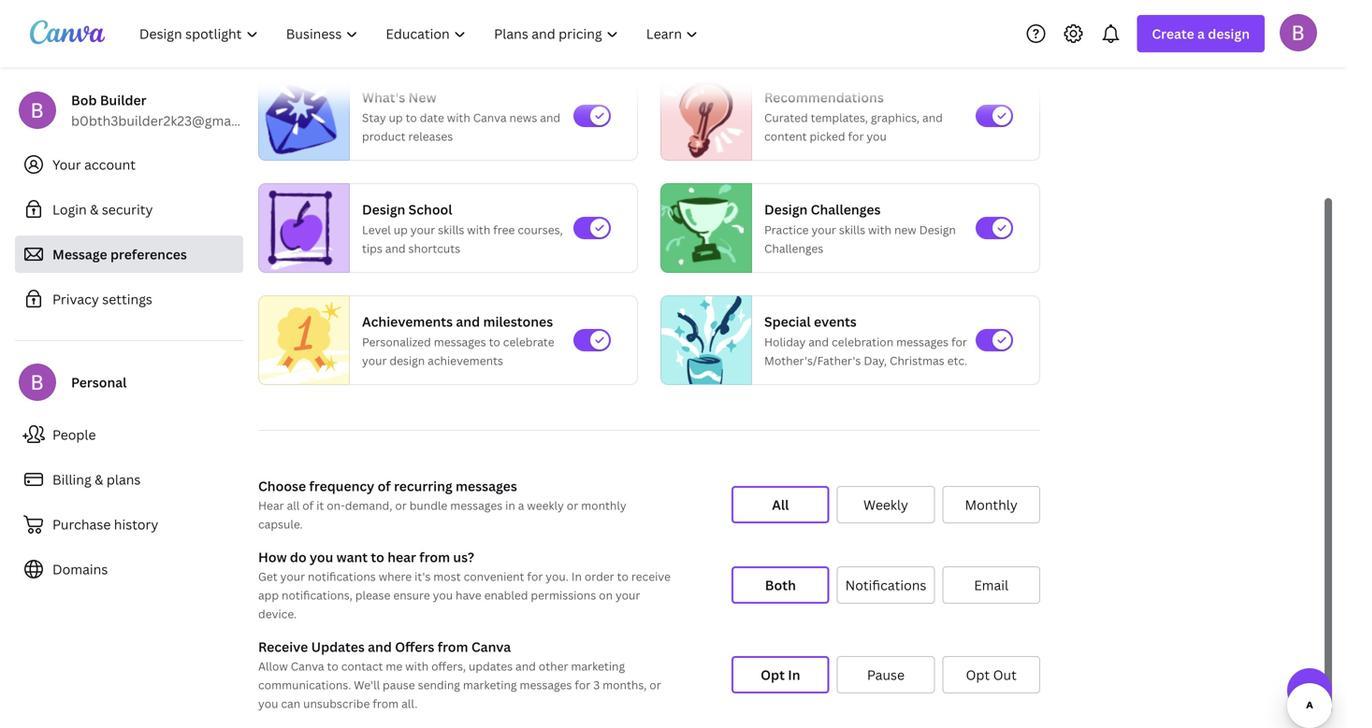 Task type: describe. For each thing, give the bounding box(es) containing it.
school
[[408, 201, 452, 218]]

privacy
[[52, 290, 99, 308]]

personalized
[[362, 334, 431, 350]]

builder
[[100, 91, 146, 109]]

both
[[765, 577, 796, 594]]

your right on
[[615, 588, 640, 603]]

tips
[[362, 241, 382, 256]]

you down most
[[433, 588, 453, 603]]

billing
[[52, 471, 91, 489]]

bundle
[[409, 498, 447, 514]]

your down do
[[280, 569, 305, 585]]

and inside what's new stay up to date with canva news and product releases
[[540, 110, 560, 125]]

billing & plans
[[52, 471, 141, 489]]

up for design
[[394, 222, 408, 238]]

canva for canva
[[291, 659, 324, 674]]

hear
[[258, 498, 284, 514]]

account
[[84, 156, 136, 174]]

billing & plans link
[[15, 461, 243, 499]]

Monthly button
[[942, 486, 1040, 524]]

design inside create a design dropdown button
[[1208, 25, 1250, 43]]

3
[[593, 678, 600, 693]]

holiday
[[764, 334, 806, 350]]

all
[[772, 496, 789, 514]]

convenient
[[464, 569, 524, 585]]

all.
[[401, 696, 418, 712]]

how do you want to hear from us? get your notifications where it's most convenient for you. in order to receive app notifications, please ensure you have enabled permissions on your device.
[[258, 549, 671, 622]]

domains link
[[15, 551, 243, 588]]

order
[[585, 569, 614, 585]]

stay
[[362, 110, 386, 125]]

to left hear
[[371, 549, 384, 566]]

notifications,
[[282, 588, 352, 603]]

new
[[408, 88, 436, 106]]

design challenges practice your skills with new design challenges
[[764, 201, 956, 256]]

a inside dropdown button
[[1197, 25, 1205, 43]]

Notifications button
[[837, 567, 935, 604]]

how
[[258, 549, 287, 566]]

celebration
[[832, 334, 893, 350]]

Both button
[[732, 567, 829, 604]]

enabled
[[484, 588, 528, 603]]

it's
[[414, 569, 431, 585]]

login
[[52, 201, 87, 218]]

have
[[456, 588, 481, 603]]

design school level up your skills with free courses, tips and shortcuts
[[362, 201, 563, 256]]

a inside choose frequency of recurring messages hear all of it on-demand, or bundle messages in a weekly or monthly capsule.
[[518, 498, 524, 514]]

Opt In button
[[732, 657, 829, 694]]

All button
[[732, 486, 829, 524]]

bob builder b0bth3builder2k23@gmail.com
[[71, 91, 269, 130]]

purchase history
[[52, 516, 158, 534]]

device.
[[258, 607, 297, 622]]

with inside 'receive updates and offers from canva allow canva to contact me with offers, updates and other marketing communications. we'll pause sending marketing messages for 3 months, or you can unsubscribe from all.'
[[405, 659, 429, 674]]

Weekly button
[[837, 486, 935, 524]]

you right do
[[310, 549, 333, 566]]

topic image for what's new
[[259, 71, 341, 161]]

events
[[814, 313, 857, 331]]

in inside how do you want to hear from us? get your notifications where it's most convenient for you. in order to receive app notifications, please ensure you have enabled permissions on your device.
[[571, 569, 582, 585]]

design inside achievements and milestones personalized messages to celebrate your design achievements
[[390, 353, 425, 369]]

other
[[539, 659, 568, 674]]

pause
[[383, 678, 415, 693]]

frequency
[[309, 478, 374, 495]]

for inside 'receive updates and offers from canva allow canva to contact me with offers, updates and other marketing communications. we'll pause sending marketing messages for 3 months, or you can unsubscribe from all.'
[[575, 678, 591, 693]]

where
[[379, 569, 412, 585]]

to right 'order'
[[617, 569, 629, 585]]

design for design challenges
[[764, 201, 808, 218]]

top level navigation element
[[127, 15, 714, 52]]

capsule.
[[258, 517, 303, 532]]

choose frequency of recurring messages hear all of it on-demand, or bundle messages in a weekly or monthly capsule.
[[258, 478, 626, 532]]

message preferences link
[[15, 236, 243, 273]]

most
[[433, 569, 461, 585]]

notifications
[[845, 577, 926, 594]]

on-
[[327, 498, 345, 514]]

messages left in
[[450, 498, 503, 514]]

purchase
[[52, 516, 111, 534]]

canva for date
[[473, 110, 507, 125]]

create a design button
[[1137, 15, 1265, 52]]

sending
[[418, 678, 460, 693]]

demand,
[[345, 498, 392, 514]]

b0bth3builder2k23@gmail.com
[[71, 112, 269, 130]]

Opt Out button
[[942, 657, 1040, 694]]

you inside 'receive updates and offers from canva allow canva to contact me with offers, updates and other marketing communications. we'll pause sending marketing messages for 3 months, or you can unsubscribe from all.'
[[258, 696, 278, 712]]

opt in
[[761, 667, 800, 684]]

with inside design school level up your skills with free courses, tips and shortcuts
[[467, 222, 490, 238]]

achievements
[[362, 313, 453, 331]]

receive
[[631, 569, 671, 585]]

you.
[[546, 569, 569, 585]]

celebrate
[[503, 334, 554, 350]]

settings
[[102, 290, 152, 308]]

up for what's
[[389, 110, 403, 125]]

0 vertical spatial challenges
[[811, 201, 881, 218]]

messages inside special events holiday and celebration messages for mother's/father's day, christmas etc.
[[896, 334, 949, 350]]

topic image for recommendations
[[661, 71, 744, 161]]

1 vertical spatial from
[[437, 638, 468, 656]]

people link
[[15, 416, 243, 454]]

news
[[509, 110, 537, 125]]

message
[[52, 246, 107, 263]]

offers,
[[431, 659, 466, 674]]

opt out
[[966, 667, 1017, 684]]

updates
[[469, 659, 513, 674]]

free
[[493, 222, 515, 238]]

your inside design school level up your skills with free courses, tips and shortcuts
[[410, 222, 435, 238]]

2 horizontal spatial design
[[919, 222, 956, 238]]

design for design school
[[362, 201, 405, 218]]

with inside design challenges practice your skills with new design challenges
[[868, 222, 891, 238]]

what's new stay up to date with canva news and product releases
[[362, 88, 560, 144]]

receive
[[258, 638, 308, 656]]

topic image for special events
[[661, 292, 751, 389]]

milestones
[[483, 313, 553, 331]]

special
[[764, 313, 811, 331]]

courses,
[[518, 222, 563, 238]]

to inside 'receive updates and offers from canva allow canva to contact me with offers, updates and other marketing communications. we'll pause sending marketing messages for 3 months, or you can unsubscribe from all.'
[[327, 659, 338, 674]]

you inside the recommendations curated templates, graphics, and content picked for you
[[867, 129, 887, 144]]

topic image for design challenges
[[661, 183, 744, 273]]

graphics,
[[871, 110, 920, 125]]

picked
[[810, 129, 845, 144]]

your inside achievements and milestones personalized messages to celebrate your design achievements
[[362, 353, 387, 369]]

mother's/father's
[[764, 353, 861, 369]]

and inside achievements and milestones personalized messages to celebrate your design achievements
[[456, 313, 480, 331]]

bob builder image
[[1280, 14, 1317, 51]]

your account
[[52, 156, 136, 174]]

practice
[[764, 222, 809, 238]]

and inside design school level up your skills with free courses, tips and shortcuts
[[385, 241, 406, 256]]

plans
[[107, 471, 141, 489]]

messages inside 'receive updates and offers from canva allow canva to contact me with offers, updates and other marketing communications. we'll pause sending marketing messages for 3 months, or you can unsubscribe from all.'
[[520, 678, 572, 693]]

level
[[362, 222, 391, 238]]

purchase history link
[[15, 506, 243, 543]]



Task type: locate. For each thing, give the bounding box(es) containing it.
0 horizontal spatial in
[[571, 569, 582, 585]]

0 vertical spatial a
[[1197, 25, 1205, 43]]

1 vertical spatial design
[[390, 353, 425, 369]]

& right "login"
[[90, 201, 99, 218]]

of up demand,
[[378, 478, 391, 495]]

design down personalized
[[390, 353, 425, 369]]

marketing up 3 at the bottom left of page
[[571, 659, 625, 674]]

permissions
[[531, 588, 596, 603]]

in
[[571, 569, 582, 585], [788, 667, 800, 684]]

1 vertical spatial marketing
[[463, 678, 517, 693]]

your inside design challenges practice your skills with new design challenges
[[811, 222, 836, 238]]

from down pause on the left bottom
[[373, 696, 399, 712]]

and inside special events holiday and celebration messages for mother's/father's day, christmas etc.
[[808, 334, 829, 350]]

opt for opt out
[[966, 667, 990, 684]]

login & security
[[52, 201, 153, 218]]

messages inside achievements and milestones personalized messages to celebrate your design achievements
[[434, 334, 486, 350]]

you left the 'can'
[[258, 696, 278, 712]]

with inside what's new stay up to date with canva news and product releases
[[447, 110, 470, 125]]

topic image left curated
[[661, 71, 744, 161]]

canva inside what's new stay up to date with canva news and product releases
[[473, 110, 507, 125]]

in inside button
[[788, 667, 800, 684]]

messages up in
[[456, 478, 517, 495]]

1 horizontal spatial marketing
[[571, 659, 625, 674]]

we'll
[[354, 678, 380, 693]]

product
[[362, 129, 406, 144]]

design up "level"
[[362, 201, 405, 218]]

0 vertical spatial of
[[378, 478, 391, 495]]

0 horizontal spatial a
[[518, 498, 524, 514]]

me
[[386, 659, 402, 674]]

skills inside design challenges practice your skills with new design challenges
[[839, 222, 865, 238]]

topic image left tips
[[259, 183, 341, 273]]

your down personalized
[[362, 353, 387, 369]]

& for login
[[90, 201, 99, 218]]

or inside 'receive updates and offers from canva allow canva to contact me with offers, updates and other marketing communications. we'll pause sending marketing messages for 3 months, or you can unsubscribe from all.'
[[649, 678, 661, 693]]

your
[[410, 222, 435, 238], [811, 222, 836, 238], [362, 353, 387, 369], [280, 569, 305, 585], [615, 588, 640, 603]]

0 vertical spatial up
[[389, 110, 403, 125]]

do
[[290, 549, 307, 566]]

2 vertical spatial canva
[[291, 659, 324, 674]]

2 vertical spatial from
[[373, 696, 399, 712]]

skills left new
[[839, 222, 865, 238]]

0 horizontal spatial marketing
[[463, 678, 517, 693]]

preferences
[[110, 246, 187, 263]]

challenges down the picked
[[811, 201, 881, 218]]

1 horizontal spatial design
[[764, 201, 808, 218]]

recommendations
[[764, 88, 884, 106]]

with left new
[[868, 222, 891, 238]]

up inside what's new stay up to date with canva news and product releases
[[389, 110, 403, 125]]

new
[[894, 222, 916, 238]]

challenges
[[811, 201, 881, 218], [764, 241, 823, 256]]

email
[[974, 577, 1009, 594]]

your right 'practice'
[[811, 222, 836, 238]]

up right stay
[[389, 110, 403, 125]]

design inside design school level up your skills with free courses, tips and shortcuts
[[362, 201, 405, 218]]

topic image left holiday
[[661, 292, 751, 389]]

1 horizontal spatial of
[[378, 478, 391, 495]]

Pause button
[[837, 657, 935, 694]]

2 opt from the left
[[966, 667, 990, 684]]

1 vertical spatial canva
[[471, 638, 511, 656]]

create
[[1152, 25, 1194, 43]]

please
[[355, 588, 390, 603]]

privacy settings
[[52, 290, 152, 308]]

shortcuts
[[408, 241, 460, 256]]

0 vertical spatial marketing
[[571, 659, 625, 674]]

1 horizontal spatial opt
[[966, 667, 990, 684]]

releases
[[408, 129, 453, 144]]

1 horizontal spatial design
[[1208, 25, 1250, 43]]

app
[[258, 588, 279, 603]]

canva up communications.
[[291, 659, 324, 674]]

Email button
[[942, 567, 1040, 604]]

up inside design school level up your skills with free courses, tips and shortcuts
[[394, 222, 408, 238]]

your account link
[[15, 146, 243, 183]]

recurring
[[394, 478, 452, 495]]

you down 'graphics,'
[[867, 129, 887, 144]]

in right you.
[[571, 569, 582, 585]]

challenges down 'practice'
[[764, 241, 823, 256]]

templates,
[[811, 110, 868, 125]]

or left bundle
[[395, 498, 407, 514]]

topic image for achievements and milestones
[[259, 292, 349, 389]]

your
[[52, 156, 81, 174]]

1 horizontal spatial in
[[788, 667, 800, 684]]

with left free
[[467, 222, 490, 238]]

for inside how do you want to hear from us? get your notifications where it's most convenient for you. in order to receive app notifications, please ensure you have enabled permissions on your device.
[[527, 569, 543, 585]]

0 vertical spatial design
[[1208, 25, 1250, 43]]

0 vertical spatial in
[[571, 569, 582, 585]]

security
[[102, 201, 153, 218]]

us?
[[453, 549, 474, 566]]

create a design
[[1152, 25, 1250, 43]]

opt down both
[[761, 667, 785, 684]]

weekly
[[527, 498, 564, 514]]

from
[[419, 549, 450, 566], [437, 638, 468, 656], [373, 696, 399, 712]]

people
[[52, 426, 96, 444]]

messages
[[434, 334, 486, 350], [896, 334, 949, 350], [456, 478, 517, 495], [450, 498, 503, 514], [520, 678, 572, 693]]

recommendations curated templates, graphics, and content picked for you
[[764, 88, 943, 144]]

1 vertical spatial &
[[95, 471, 103, 489]]

canva up updates
[[471, 638, 511, 656]]

1 vertical spatial in
[[788, 667, 800, 684]]

of left 'it'
[[302, 498, 314, 514]]

personal
[[71, 374, 127, 391]]

1 horizontal spatial or
[[567, 498, 578, 514]]

your down the school
[[410, 222, 435, 238]]

0 horizontal spatial or
[[395, 498, 407, 514]]

history
[[114, 516, 158, 534]]

and up mother's/father's
[[808, 334, 829, 350]]

or right months,
[[649, 678, 661, 693]]

from inside how do you want to hear from us? get your notifications where it's most convenient for you. in order to receive app notifications, please ensure you have enabled permissions on your device.
[[419, 549, 450, 566]]

0 vertical spatial from
[[419, 549, 450, 566]]

and up the achievements
[[456, 313, 480, 331]]

and inside the recommendations curated templates, graphics, and content picked for you
[[922, 110, 943, 125]]

to inside achievements and milestones personalized messages to celebrate your design achievements
[[489, 334, 500, 350]]

for up the etc.
[[951, 334, 967, 350]]

for
[[848, 129, 864, 144], [951, 334, 967, 350], [527, 569, 543, 585], [575, 678, 591, 693]]

special events holiday and celebration messages for mother's/father's day, christmas etc.
[[764, 313, 967, 369]]

for inside the recommendations curated templates, graphics, and content picked for you
[[848, 129, 864, 144]]

0 horizontal spatial design
[[362, 201, 405, 218]]

for inside special events holiday and celebration messages for mother's/father's day, christmas etc.
[[951, 334, 967, 350]]

messages down other
[[520, 678, 572, 693]]

to left date
[[406, 110, 417, 125]]

skills up shortcuts on the top of page
[[438, 222, 464, 238]]

contact
[[341, 659, 383, 674]]

skills inside design school level up your skills with free courses, tips and shortcuts
[[438, 222, 464, 238]]

0 horizontal spatial design
[[390, 353, 425, 369]]

design right create
[[1208, 25, 1250, 43]]

unsubscribe
[[303, 696, 370, 712]]

messages up the achievements
[[434, 334, 486, 350]]

0 horizontal spatial skills
[[438, 222, 464, 238]]

domains
[[52, 561, 108, 579]]

in down both button
[[788, 667, 800, 684]]

opt for opt in
[[761, 667, 785, 684]]

with down offers
[[405, 659, 429, 674]]

can
[[281, 696, 300, 712]]

monthly
[[581, 498, 626, 514]]

& left plans
[[95, 471, 103, 489]]

months,
[[603, 678, 647, 693]]

christmas
[[890, 353, 944, 369]]

out
[[993, 667, 1017, 684]]

for left 3 at the bottom left of page
[[575, 678, 591, 693]]

a right create
[[1197, 25, 1205, 43]]

updates
[[311, 638, 365, 656]]

on
[[599, 588, 613, 603]]

for down the templates,
[[848, 129, 864, 144]]

and right tips
[[385, 241, 406, 256]]

& for billing
[[95, 471, 103, 489]]

to inside what's new stay up to date with canva news and product releases
[[406, 110, 417, 125]]

1 horizontal spatial skills
[[839, 222, 865, 238]]

topic image left personalized
[[259, 292, 349, 389]]

0 vertical spatial &
[[90, 201, 99, 218]]

get
[[258, 569, 278, 585]]

topic image
[[259, 71, 341, 161], [661, 71, 744, 161], [259, 183, 341, 273], [661, 183, 744, 273], [259, 292, 349, 389], [661, 292, 751, 389]]

a
[[1197, 25, 1205, 43], [518, 498, 524, 514]]

marketing down updates
[[463, 678, 517, 693]]

bob
[[71, 91, 97, 109]]

1 skills from the left
[[438, 222, 464, 238]]

to down milestones
[[489, 334, 500, 350]]

messages up christmas
[[896, 334, 949, 350]]

a right in
[[518, 498, 524, 514]]

curated
[[764, 110, 808, 125]]

1 vertical spatial up
[[394, 222, 408, 238]]

0 horizontal spatial of
[[302, 498, 314, 514]]

0 vertical spatial canva
[[473, 110, 507, 125]]

for left you.
[[527, 569, 543, 585]]

1 horizontal spatial a
[[1197, 25, 1205, 43]]

choose
[[258, 478, 306, 495]]

topic image left stay
[[259, 71, 341, 161]]

it
[[316, 498, 324, 514]]

design
[[362, 201, 405, 218], [764, 201, 808, 218], [919, 222, 956, 238]]

to down updates
[[327, 659, 338, 674]]

achievements and milestones personalized messages to celebrate your design achievements
[[362, 313, 554, 369]]

from up it's
[[419, 549, 450, 566]]

design up 'practice'
[[764, 201, 808, 218]]

communications.
[[258, 678, 351, 693]]

topic image left 'practice'
[[661, 183, 744, 273]]

offers
[[395, 638, 434, 656]]

or
[[395, 498, 407, 514], [567, 498, 578, 514], [649, 678, 661, 693]]

and right 'graphics,'
[[922, 110, 943, 125]]

or right weekly
[[567, 498, 578, 514]]

from up "offers,"
[[437, 638, 468, 656]]

2 horizontal spatial or
[[649, 678, 661, 693]]

all
[[287, 498, 300, 514]]

and right news
[[540, 110, 560, 125]]

2 skills from the left
[[839, 222, 865, 238]]

login & security link
[[15, 191, 243, 228]]

monthly
[[965, 496, 1018, 514]]

design right new
[[919, 222, 956, 238]]

&
[[90, 201, 99, 218], [95, 471, 103, 489]]

notifications
[[308, 569, 376, 585]]

1 vertical spatial of
[[302, 498, 314, 514]]

and left other
[[515, 659, 536, 674]]

allow
[[258, 659, 288, 674]]

you
[[867, 129, 887, 144], [310, 549, 333, 566], [433, 588, 453, 603], [258, 696, 278, 712]]

and up 'me'
[[368, 638, 392, 656]]

date
[[420, 110, 444, 125]]

topic image for design school
[[259, 183, 341, 273]]

with right date
[[447, 110, 470, 125]]

up
[[389, 110, 403, 125], [394, 222, 408, 238]]

1 opt from the left
[[761, 667, 785, 684]]

1 vertical spatial a
[[518, 498, 524, 514]]

opt left out
[[966, 667, 990, 684]]

want
[[336, 549, 368, 566]]

canva left news
[[473, 110, 507, 125]]

up right "level"
[[394, 222, 408, 238]]

1 vertical spatial challenges
[[764, 241, 823, 256]]

ensure
[[393, 588, 430, 603]]

0 horizontal spatial opt
[[761, 667, 785, 684]]

of
[[378, 478, 391, 495], [302, 498, 314, 514]]



Task type: vqa. For each thing, say whether or not it's contained in the screenshot.


